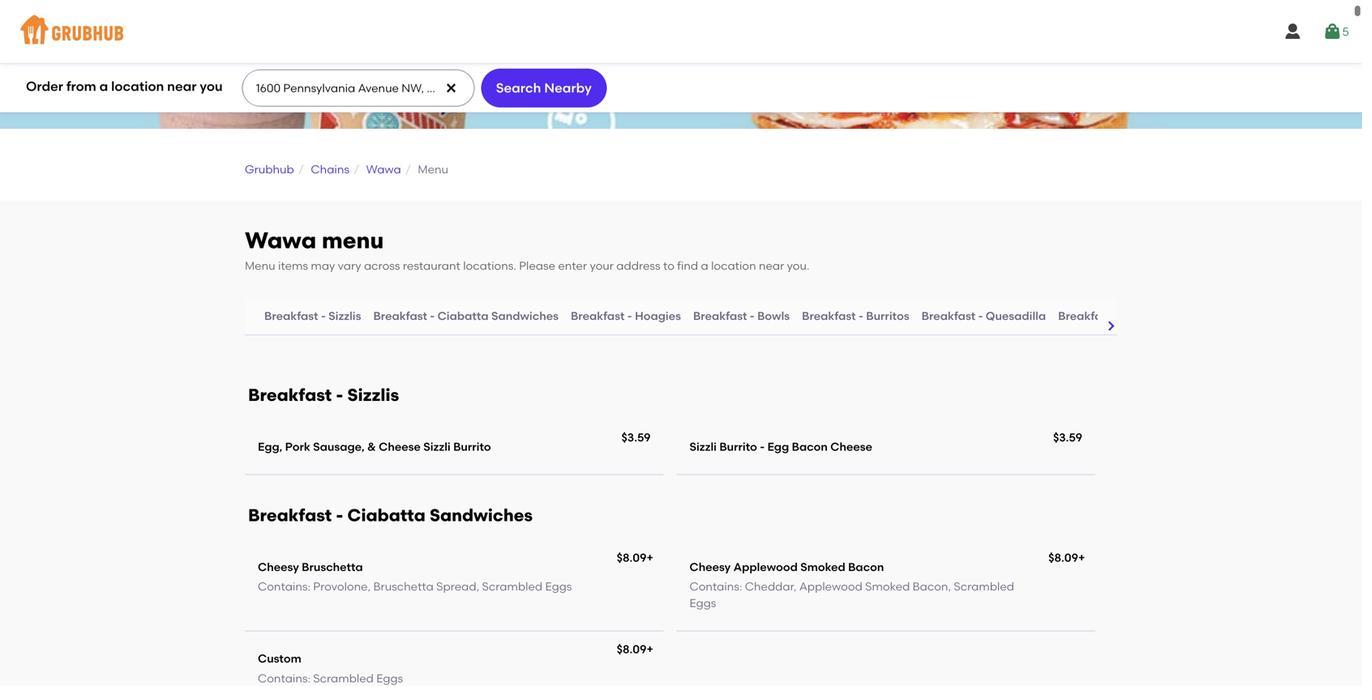 Task type: locate. For each thing, give the bounding box(es) containing it.
breakfast - sizzlis inside menu navigation navigation
[[264, 309, 361, 323]]

1 vertical spatial near
[[759, 259, 784, 273]]

$8.09 for smoked
[[1049, 551, 1078, 565]]

wawa right chains
[[366, 163, 401, 176]]

0 horizontal spatial svg image
[[445, 82, 458, 95]]

2 cheesy from the left
[[690, 561, 731, 574]]

0 vertical spatial sandwiches
[[491, 309, 559, 323]]

0 vertical spatial eggs
[[545, 580, 572, 594]]

menu
[[418, 163, 448, 176], [245, 259, 275, 273]]

0 vertical spatial svg image
[[1323, 22, 1343, 41]]

scrambled inside cheesy applewood smoked bacon contains: cheddar, applewood smoked bacon, scrambled eggs
[[954, 580, 1014, 594]]

sizzlis
[[329, 309, 361, 323], [347, 385, 399, 406]]

$8.09
[[617, 551, 647, 565], [1049, 551, 1078, 565], [617, 643, 647, 657]]

- for breakfast - sizzlis button
[[321, 309, 326, 323]]

may
[[311, 259, 335, 273]]

chains link
[[311, 163, 349, 176]]

- down may
[[321, 309, 326, 323]]

smoked
[[801, 561, 846, 574], [865, 580, 910, 594]]

1 sizzli from the left
[[423, 440, 451, 454]]

a right find
[[701, 259, 708, 273]]

0 vertical spatial wawa
[[366, 163, 401, 176]]

- inside the breakfast - burritos button
[[859, 309, 864, 323]]

bowls
[[757, 309, 790, 323]]

applewood
[[734, 561, 798, 574], [799, 580, 863, 594]]

1 vertical spatial ciabatta
[[347, 506, 426, 526]]

please
[[519, 259, 555, 273]]

0 horizontal spatial ciabatta
[[347, 506, 426, 526]]

breakfast for the "breakfast - panini" button
[[1058, 309, 1112, 323]]

- for breakfast - hoagies button
[[627, 309, 632, 323]]

breakfast for breakfast - bowls button
[[693, 309, 747, 323]]

1 horizontal spatial applewood
[[799, 580, 863, 594]]

0 horizontal spatial bruschetta
[[302, 561, 363, 574]]

applewood right the cheddar,
[[799, 580, 863, 594]]

svg image left search
[[445, 82, 458, 95]]

items
[[278, 259, 308, 273]]

0 vertical spatial applewood
[[734, 561, 798, 574]]

Search Address search field
[[242, 71, 473, 106]]

- inside the "breakfast - panini" button
[[1115, 309, 1120, 323]]

breakfast right burritos
[[922, 309, 976, 323]]

2 horizontal spatial scrambled
[[954, 580, 1014, 594]]

svg image
[[1323, 22, 1343, 41], [1104, 320, 1117, 333]]

spread,
[[436, 580, 479, 594]]

- inside breakfast - quesadilla button
[[978, 309, 983, 323]]

5
[[1343, 25, 1349, 38]]

1 horizontal spatial bacon
[[848, 561, 884, 574]]

- for breakfast - ciabatta sandwiches button
[[430, 309, 435, 323]]

wawa menu menu items may vary across restaurant locations. please enter your address to find a location near you.
[[245, 227, 810, 273]]

cheesy inside cheesy bruschetta contains: provolone, bruschetta spread, scrambled eggs
[[258, 561, 299, 574]]

contains: left provolone,
[[258, 580, 311, 594]]

1 horizontal spatial location
[[711, 259, 756, 273]]

0 horizontal spatial location
[[111, 79, 164, 95]]

scrambled
[[482, 580, 543, 594], [954, 580, 1014, 594], [313, 672, 374, 686]]

breakfast - sizzlis up sausage,
[[248, 385, 399, 406]]

cheesy inside cheesy applewood smoked bacon contains: cheddar, applewood smoked bacon, scrambled eggs
[[690, 561, 731, 574]]

grubhub
[[245, 163, 294, 176]]

breakfast
[[264, 309, 318, 323], [373, 309, 427, 323], [571, 309, 625, 323], [693, 309, 747, 323], [802, 309, 856, 323], [922, 309, 976, 323], [1058, 309, 1112, 323], [248, 385, 332, 406], [248, 506, 332, 526]]

svg image left the 5 button
[[1283, 22, 1303, 41]]

- inside breakfast - ciabatta sandwiches button
[[430, 309, 435, 323]]

breakfast down the across
[[373, 309, 427, 323]]

breakfast right bowls
[[802, 309, 856, 323]]

$8.09 + for eggs
[[617, 551, 653, 565]]

- left bowls
[[750, 309, 755, 323]]

5 button
[[1323, 17, 1349, 46]]

2 vertical spatial eggs
[[376, 672, 403, 686]]

breakfast - ciabatta sandwiches inside menu navigation navigation
[[373, 309, 559, 323]]

1 horizontal spatial scrambled
[[482, 580, 543, 594]]

1 horizontal spatial bruschetta
[[373, 580, 434, 594]]

0 vertical spatial smoked
[[801, 561, 846, 574]]

you
[[200, 79, 223, 95]]

0 horizontal spatial menu
[[245, 259, 275, 273]]

0 vertical spatial menu
[[418, 163, 448, 176]]

scrambled inside custom contains: scrambled eggs
[[313, 672, 374, 686]]

0 horizontal spatial burrito
[[453, 440, 491, 454]]

1 horizontal spatial near
[[759, 259, 784, 273]]

grubhub link
[[245, 163, 294, 176]]

0 vertical spatial breakfast - ciabatta sandwiches
[[373, 309, 559, 323]]

0 vertical spatial a
[[99, 79, 108, 95]]

across
[[364, 259, 400, 273]]

location right find
[[711, 259, 756, 273]]

1 horizontal spatial svg image
[[1323, 22, 1343, 41]]

1 vertical spatial menu
[[245, 259, 275, 273]]

location right from
[[111, 79, 164, 95]]

1 horizontal spatial a
[[701, 259, 708, 273]]

$8.09 for eggs
[[617, 551, 647, 565]]

cheese right "&"
[[379, 440, 421, 454]]

menu
[[322, 227, 384, 254]]

0 horizontal spatial scrambled
[[313, 672, 374, 686]]

1 vertical spatial wawa
[[245, 227, 316, 254]]

bacon,
[[913, 580, 951, 594]]

1 vertical spatial sizzlis
[[347, 385, 399, 406]]

0 vertical spatial location
[[111, 79, 164, 95]]

- left panini
[[1115, 309, 1120, 323]]

ciabatta down locations.
[[438, 309, 489, 323]]

contains: inside cheesy bruschetta contains: provolone, bruschetta spread, scrambled eggs
[[258, 580, 311, 594]]

1 horizontal spatial ciabatta
[[438, 309, 489, 323]]

svg image
[[1283, 22, 1303, 41], [445, 82, 458, 95]]

1 horizontal spatial cheese
[[831, 440, 873, 454]]

breakfast - hoagies button
[[571, 300, 681, 335]]

ciabatta up cheesy bruschetta contains: provolone, bruschetta spread, scrambled eggs at the left bottom of the page
[[347, 506, 426, 526]]

sandwiches down the please
[[491, 309, 559, 323]]

menu left items
[[245, 259, 275, 273]]

1 horizontal spatial burrito
[[720, 440, 757, 454]]

bruschetta left spread,
[[373, 580, 434, 594]]

0 vertical spatial breakfast - sizzlis
[[264, 309, 361, 323]]

applewood up the cheddar,
[[734, 561, 798, 574]]

breakfast down your
[[571, 309, 625, 323]]

1 horizontal spatial sizzli
[[690, 440, 717, 454]]

1 horizontal spatial eggs
[[545, 580, 572, 594]]

- down sausage,
[[336, 506, 343, 526]]

breakfast for breakfast - ciabatta sandwiches button
[[373, 309, 427, 323]]

eggs
[[545, 580, 572, 594], [690, 597, 716, 610], [376, 672, 403, 686]]

bruschetta
[[302, 561, 363, 574], [373, 580, 434, 594]]

near
[[167, 79, 197, 95], [759, 259, 784, 273]]

breakfast left bowls
[[693, 309, 747, 323]]

0 horizontal spatial bacon
[[792, 440, 828, 454]]

sandwiches inside breakfast - ciabatta sandwiches button
[[491, 309, 559, 323]]

breakfast - sizzlis down may
[[264, 309, 361, 323]]

svg image inside the 5 button
[[1323, 22, 1343, 41]]

1 vertical spatial location
[[711, 259, 756, 273]]

1 horizontal spatial svg image
[[1283, 22, 1303, 41]]

1 vertical spatial applewood
[[799, 580, 863, 594]]

sizzlis down vary
[[329, 309, 361, 323]]

breakfast down items
[[264, 309, 318, 323]]

custom contains: scrambled eggs
[[258, 652, 403, 686]]

- for the "breakfast - panini" button
[[1115, 309, 1120, 323]]

0 horizontal spatial cheesy
[[258, 561, 299, 574]]

- for the breakfast - burritos button
[[859, 309, 864, 323]]

0 horizontal spatial cheese
[[379, 440, 421, 454]]

near left the you.
[[759, 259, 784, 273]]

bacon
[[792, 440, 828, 454], [848, 561, 884, 574]]

1 horizontal spatial wawa
[[366, 163, 401, 176]]

1 vertical spatial breakfast - ciabatta sandwiches
[[248, 506, 533, 526]]

nearby
[[544, 80, 592, 96]]

wawa inside wawa menu menu items may vary across restaurant locations. please enter your address to find a location near you.
[[245, 227, 316, 254]]

$3.59
[[622, 431, 651, 445], [1053, 431, 1083, 445]]

1 vertical spatial svg image
[[1104, 320, 1117, 333]]

contains: left the cheddar,
[[690, 580, 742, 594]]

1 $3.59 from the left
[[622, 431, 651, 445]]

+ for eggs
[[647, 551, 653, 565]]

- inside breakfast - sizzlis button
[[321, 309, 326, 323]]

custom
[[258, 652, 301, 666]]

2 horizontal spatial eggs
[[690, 597, 716, 610]]

cheesy for cheesy bruschetta contains: provolone, bruschetta spread, scrambled eggs
[[258, 561, 299, 574]]

sandwiches up spread,
[[430, 506, 533, 526]]

wawa up items
[[245, 227, 316, 254]]

breakfast - sizzlis
[[264, 309, 361, 323], [248, 385, 399, 406]]

- left hoagies
[[627, 309, 632, 323]]

burrito
[[453, 440, 491, 454], [720, 440, 757, 454]]

sausage,
[[313, 440, 365, 454]]

breakfast - ciabatta sandwiches down locations.
[[373, 309, 559, 323]]

sizzli right "&"
[[423, 440, 451, 454]]

your
[[590, 259, 614, 273]]

a
[[99, 79, 108, 95], [701, 259, 708, 273]]

sandwiches
[[491, 309, 559, 323], [430, 506, 533, 526]]

breakfast - burritos
[[802, 309, 910, 323]]

- left quesadilla
[[978, 309, 983, 323]]

cheese
[[379, 440, 421, 454], [831, 440, 873, 454]]

near left you
[[167, 79, 197, 95]]

breakfast for the breakfast - burritos button
[[802, 309, 856, 323]]

main navigation navigation
[[0, 0, 1362, 63]]

0 vertical spatial svg image
[[1283, 22, 1303, 41]]

sizzlis up egg, pork sausage, & cheese sizzli burrito
[[347, 385, 399, 406]]

wawa for wawa menu menu items may vary across restaurant locations. please enter your address to find a location near you.
[[245, 227, 316, 254]]

sizzli burrito - egg bacon cheese
[[690, 440, 873, 454]]

find
[[677, 259, 698, 273]]

1 vertical spatial sandwiches
[[430, 506, 533, 526]]

contains:
[[258, 580, 311, 594], [690, 580, 742, 594], [258, 672, 311, 686]]

$3.59 for egg, pork sausage, & cheese sizzli burrito
[[622, 431, 651, 445]]

1 horizontal spatial $3.59
[[1053, 431, 1083, 445]]

you.
[[787, 259, 810, 273]]

0 horizontal spatial svg image
[[1104, 320, 1117, 333]]

1 vertical spatial bacon
[[848, 561, 884, 574]]

contains: down custom in the bottom left of the page
[[258, 672, 311, 686]]

location
[[111, 79, 164, 95], [711, 259, 756, 273]]

1 cheese from the left
[[379, 440, 421, 454]]

- inside breakfast - hoagies button
[[627, 309, 632, 323]]

0 horizontal spatial eggs
[[376, 672, 403, 686]]

1 vertical spatial breakfast - sizzlis
[[248, 385, 399, 406]]

$8.09 +
[[617, 551, 653, 565], [1049, 551, 1085, 565], [617, 643, 653, 657]]

ciabatta
[[438, 309, 489, 323], [347, 506, 426, 526]]

1 vertical spatial a
[[701, 259, 708, 273]]

0 horizontal spatial a
[[99, 79, 108, 95]]

wawa
[[366, 163, 401, 176], [245, 227, 316, 254]]

egg, pork sausage, & cheese sizzli burrito
[[258, 440, 491, 454]]

bruschetta up provolone,
[[302, 561, 363, 574]]

eggs inside custom contains: scrambled eggs
[[376, 672, 403, 686]]

breakfast - hoagies
[[571, 309, 681, 323]]

enter
[[558, 259, 587, 273]]

0 vertical spatial bruschetta
[[302, 561, 363, 574]]

breakfast - sizzlis button
[[264, 300, 361, 335]]

0 horizontal spatial sizzli
[[423, 440, 451, 454]]

0 vertical spatial sizzlis
[[329, 309, 361, 323]]

breakfast - panini
[[1058, 309, 1157, 323]]

breakfast - ciabatta sandwiches
[[373, 309, 559, 323], [248, 506, 533, 526]]

cheese right egg
[[831, 440, 873, 454]]

0 horizontal spatial near
[[167, 79, 197, 95]]

0 horizontal spatial wawa
[[245, 227, 316, 254]]

0 horizontal spatial smoked
[[801, 561, 846, 574]]

- down restaurant
[[430, 309, 435, 323]]

breakfast for breakfast - quesadilla button at the right
[[922, 309, 976, 323]]

0 vertical spatial ciabatta
[[438, 309, 489, 323]]

+
[[647, 551, 653, 565], [1078, 551, 1085, 565], [647, 643, 653, 657]]

menu right wawa link
[[418, 163, 448, 176]]

order from a location near you
[[26, 79, 223, 95]]

1 horizontal spatial cheesy
[[690, 561, 731, 574]]

a right from
[[99, 79, 108, 95]]

1 vertical spatial smoked
[[865, 580, 910, 594]]

0 horizontal spatial $3.59
[[622, 431, 651, 445]]

- left burritos
[[859, 309, 864, 323]]

1 vertical spatial eggs
[[690, 597, 716, 610]]

cheesy
[[258, 561, 299, 574], [690, 561, 731, 574]]

wawa for wawa
[[366, 163, 401, 176]]

scrambled inside cheesy bruschetta contains: provolone, bruschetta spread, scrambled eggs
[[482, 580, 543, 594]]

a inside wawa menu menu items may vary across restaurant locations. please enter your address to find a location near you.
[[701, 259, 708, 273]]

0 horizontal spatial applewood
[[734, 561, 798, 574]]

sizzli left egg
[[690, 440, 717, 454]]

breakfast left panini
[[1058, 309, 1112, 323]]

2 $3.59 from the left
[[1053, 431, 1083, 445]]

1 cheesy from the left
[[258, 561, 299, 574]]

- inside breakfast - bowls button
[[750, 309, 755, 323]]

-
[[321, 309, 326, 323], [430, 309, 435, 323], [627, 309, 632, 323], [750, 309, 755, 323], [859, 309, 864, 323], [978, 309, 983, 323], [1115, 309, 1120, 323], [336, 385, 343, 406], [760, 440, 765, 454], [336, 506, 343, 526]]

sizzli
[[423, 440, 451, 454], [690, 440, 717, 454]]

breakfast - ciabatta sandwiches up cheesy bruschetta contains: provolone, bruschetta spread, scrambled eggs at the left bottom of the page
[[248, 506, 533, 526]]



Task type: vqa. For each thing, say whether or not it's contained in the screenshot.
Grubhub
yes



Task type: describe. For each thing, give the bounding box(es) containing it.
menu navigation navigation
[[245, 300, 1362, 341]]

0 vertical spatial near
[[167, 79, 197, 95]]

address
[[617, 259, 661, 273]]

egg,
[[258, 440, 282, 454]]

contains: inside custom contains: scrambled eggs
[[258, 672, 311, 686]]

1 vertical spatial svg image
[[445, 82, 458, 95]]

eggs inside cheesy applewood smoked bacon contains: cheddar, applewood smoked bacon, scrambled eggs
[[690, 597, 716, 610]]

chains
[[311, 163, 349, 176]]

wawa link
[[366, 163, 401, 176]]

svg image inside main navigation navigation
[[1283, 22, 1303, 41]]

&
[[367, 440, 376, 454]]

breakfast - bowls button
[[693, 300, 790, 335]]

breakfast - ciabatta sandwiches button
[[373, 300, 559, 335]]

breakfast - quesadilla
[[922, 309, 1046, 323]]

locations.
[[463, 259, 516, 273]]

+ for smoked
[[1078, 551, 1085, 565]]

vary
[[338, 259, 361, 273]]

from
[[66, 79, 96, 95]]

1 vertical spatial bruschetta
[[373, 580, 434, 594]]

burritos
[[866, 309, 910, 323]]

cheesy bruschetta contains: provolone, bruschetta spread, scrambled eggs
[[258, 561, 572, 594]]

breakfast - burritos button
[[802, 300, 910, 335]]

$8.09 + for smoked
[[1049, 551, 1085, 565]]

breakfast up pork
[[248, 385, 332, 406]]

search nearby
[[496, 80, 592, 96]]

0 vertical spatial bacon
[[792, 440, 828, 454]]

1 burrito from the left
[[453, 440, 491, 454]]

- for breakfast - quesadilla button at the right
[[978, 309, 983, 323]]

location inside wawa menu menu items may vary across restaurant locations. please enter your address to find a location near you.
[[711, 259, 756, 273]]

cheesy applewood smoked bacon contains: cheddar, applewood smoked bacon, scrambled eggs
[[690, 561, 1014, 610]]

search
[[496, 80, 541, 96]]

2 sizzli from the left
[[690, 440, 717, 454]]

hoagies
[[635, 309, 681, 323]]

eggs inside cheesy bruschetta contains: provolone, bruschetta spread, scrambled eggs
[[545, 580, 572, 594]]

2 burrito from the left
[[720, 440, 757, 454]]

cheesy for cheesy applewood smoked bacon contains: cheddar, applewood smoked bacon, scrambled eggs
[[690, 561, 731, 574]]

breakfast - quesadilla button
[[922, 300, 1046, 335]]

$3.59 for sizzli burrito - egg bacon cheese
[[1053, 431, 1083, 445]]

breakfast - panini button
[[1058, 300, 1157, 335]]

breakfast - bowls
[[693, 309, 790, 323]]

pork
[[285, 440, 310, 454]]

sizzlis inside breakfast - sizzlis button
[[329, 309, 361, 323]]

near inside wawa menu menu items may vary across restaurant locations. please enter your address to find a location near you.
[[759, 259, 784, 273]]

contains: inside cheesy applewood smoked bacon contains: cheddar, applewood smoked bacon, scrambled eggs
[[690, 580, 742, 594]]

menu inside wawa menu menu items may vary across restaurant locations. please enter your address to find a location near you.
[[245, 259, 275, 273]]

quesadilla
[[986, 309, 1046, 323]]

bacon inside cheesy applewood smoked bacon contains: cheddar, applewood smoked bacon, scrambled eggs
[[848, 561, 884, 574]]

panini
[[1123, 309, 1157, 323]]

ciabatta inside button
[[438, 309, 489, 323]]

provolone,
[[313, 580, 371, 594]]

svg image inside menu navigation navigation
[[1104, 320, 1117, 333]]

cheddar,
[[745, 580, 797, 594]]

order
[[26, 79, 63, 95]]

1 horizontal spatial menu
[[418, 163, 448, 176]]

to
[[663, 259, 675, 273]]

restaurant
[[403, 259, 460, 273]]

- for breakfast - bowls button
[[750, 309, 755, 323]]

2 cheese from the left
[[831, 440, 873, 454]]

search nearby button
[[481, 69, 607, 108]]

- up sausage,
[[336, 385, 343, 406]]

1 horizontal spatial smoked
[[865, 580, 910, 594]]

- left egg
[[760, 440, 765, 454]]

breakfast for breakfast - sizzlis button
[[264, 309, 318, 323]]

egg
[[768, 440, 789, 454]]

breakfast for breakfast - hoagies button
[[571, 309, 625, 323]]

breakfast down pork
[[248, 506, 332, 526]]



